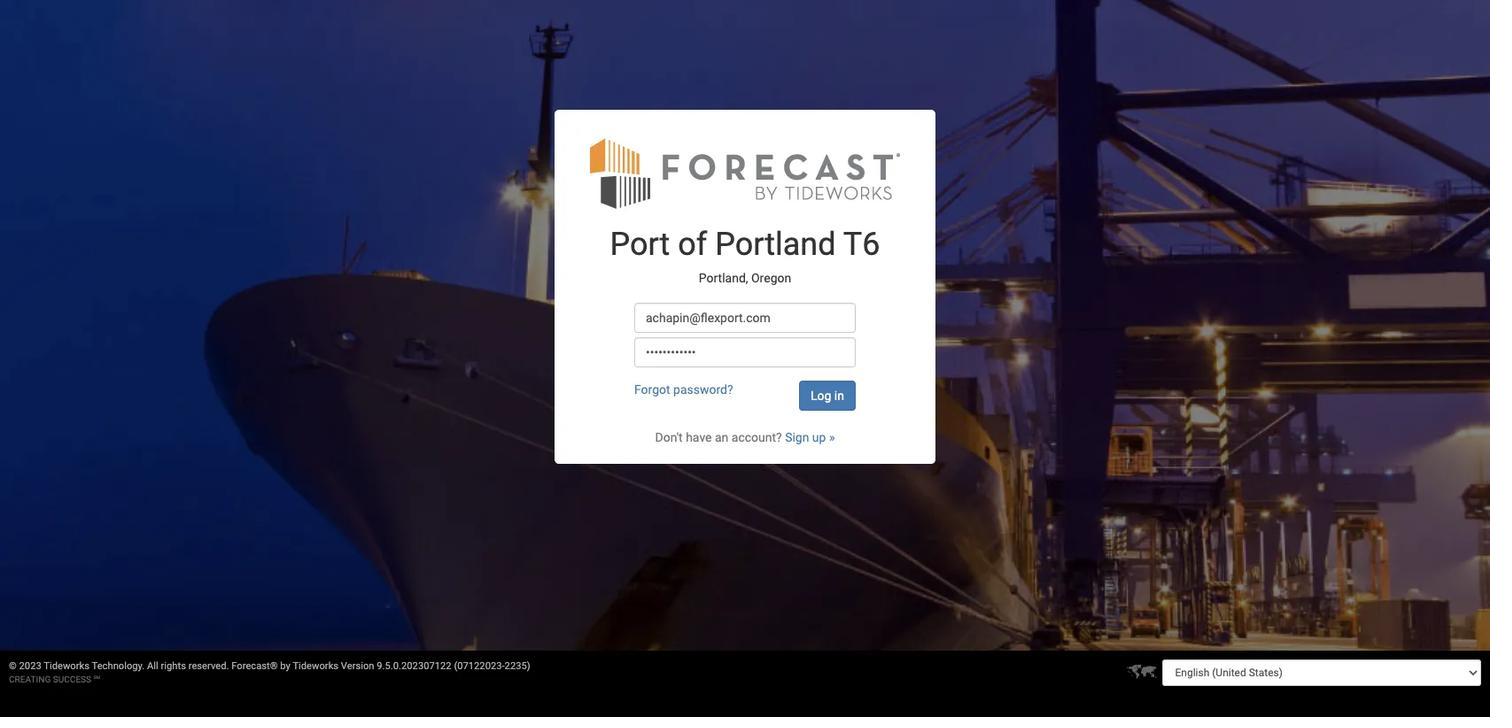 Task type: vqa. For each thing, say whether or not it's contained in the screenshot.
export
no



Task type: locate. For each thing, give the bounding box(es) containing it.
forgot
[[635, 383, 671, 397]]

9.5.0.202307122
[[377, 661, 452, 673]]

© 2023 tideworks technology. all rights reserved. forecast® by tideworks version 9.5.0.202307122 (07122023-2235) creating success ℠
[[9, 661, 531, 685]]

sign
[[785, 431, 810, 445]]

forgot password? link
[[635, 383, 733, 397]]

forecast®
[[232, 661, 278, 673]]

1 horizontal spatial tideworks
[[293, 661, 339, 673]]

have
[[686, 431, 712, 445]]

portland
[[715, 226, 836, 263]]

of
[[678, 226, 707, 263]]

don't
[[655, 431, 683, 445]]

password?
[[674, 383, 733, 397]]

rights
[[161, 661, 186, 673]]

tideworks
[[44, 661, 89, 673], [293, 661, 339, 673]]

success
[[53, 675, 91, 685]]

℠
[[94, 675, 100, 685]]

tideworks up 'success'
[[44, 661, 89, 673]]

tideworks right the by at bottom left
[[293, 661, 339, 673]]

forecast® by tideworks image
[[590, 136, 900, 210]]

sign up » link
[[785, 431, 835, 445]]

1 tideworks from the left
[[44, 661, 89, 673]]

2 tideworks from the left
[[293, 661, 339, 673]]

an
[[715, 431, 729, 445]]

(07122023-
[[454, 661, 505, 673]]

0 horizontal spatial tideworks
[[44, 661, 89, 673]]



Task type: describe. For each thing, give the bounding box(es) containing it.
oregon
[[752, 271, 792, 285]]

in
[[835, 389, 845, 403]]

version
[[341, 661, 374, 673]]

log in button
[[799, 381, 856, 411]]

reserved.
[[189, 661, 229, 673]]

all
[[147, 661, 158, 673]]

port
[[610, 226, 670, 263]]

by
[[280, 661, 291, 673]]

»
[[829, 431, 835, 445]]

account?
[[732, 431, 782, 445]]

creating
[[9, 675, 51, 685]]

port of portland t6 portland, oregon
[[610, 226, 880, 285]]

don't have an account? sign up »
[[655, 431, 835, 445]]

2235)
[[505, 661, 531, 673]]

log
[[811, 389, 832, 403]]

Email or username text field
[[635, 303, 856, 333]]

Password password field
[[635, 338, 856, 368]]

portland,
[[699, 271, 748, 285]]

forgot password? log in
[[635, 383, 845, 403]]

t6
[[843, 226, 880, 263]]

©
[[9, 661, 17, 673]]

technology.
[[92, 661, 145, 673]]

up
[[813, 431, 826, 445]]

2023
[[19, 661, 41, 673]]



